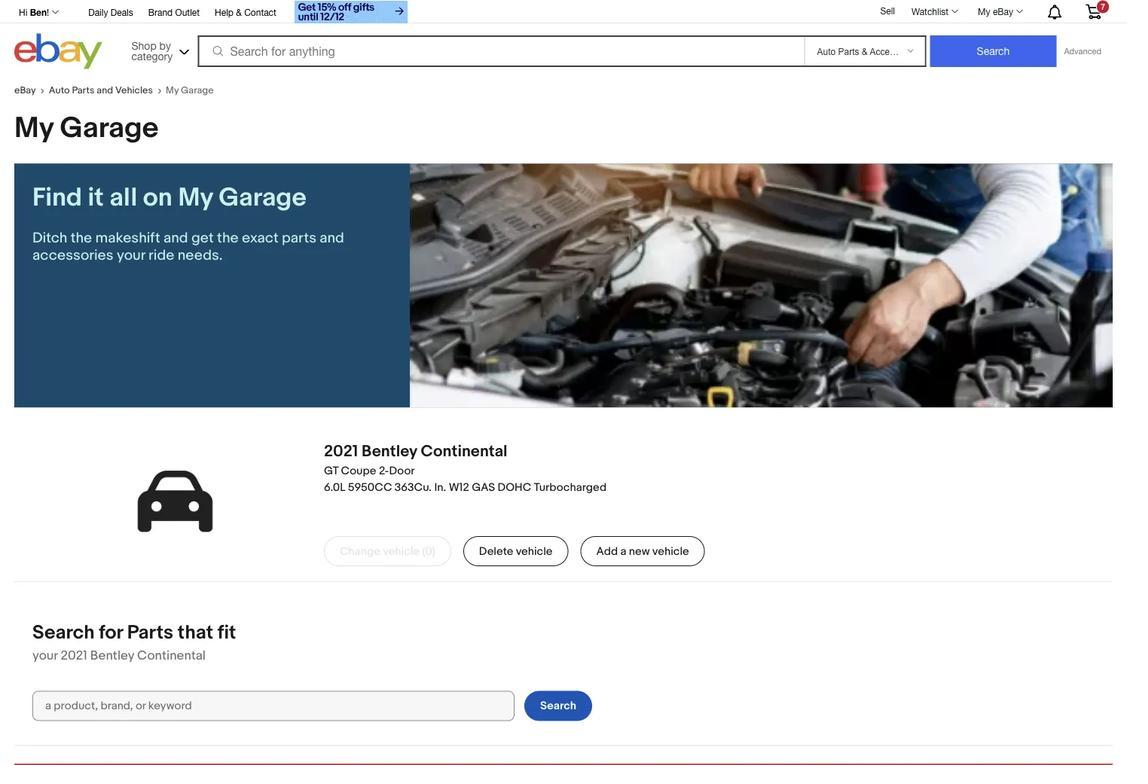 Task type: locate. For each thing, give the bounding box(es) containing it.
the right get
[[217, 229, 239, 247]]

1 horizontal spatial your
[[117, 247, 145, 265]]

brand
[[148, 7, 173, 17]]

1 vertical spatial parts
[[127, 622, 173, 645]]

shop by category
[[132, 39, 173, 62]]

my right on on the top of the page
[[178, 182, 213, 213]]

search inside search for parts that fit your 2021 bentley continental
[[32, 622, 95, 645]]

exact
[[242, 229, 279, 247]]

0 vertical spatial continental
[[421, 442, 508, 461]]

continental inside 2021 bentley continental gt coupe 2-door 6.0l 5950cc 363cu. in. w12 gas dohc turbocharged
[[421, 442, 508, 461]]

parts inside search for parts that fit your 2021 bentley continental
[[127, 622, 173, 645]]

watchlist
[[912, 6, 949, 17]]

1 horizontal spatial continental
[[421, 442, 508, 461]]

and
[[97, 85, 113, 96], [164, 229, 188, 247], [320, 229, 344, 247]]

deals
[[111, 7, 133, 17]]

ride
[[149, 247, 174, 265]]

my down ebay link
[[14, 111, 53, 146]]

my inside main content
[[178, 182, 213, 213]]

ebay link
[[14, 85, 49, 96]]

0 horizontal spatial vehicle
[[383, 545, 420, 559]]

search for search for parts that fit your 2021 bentley continental
[[32, 622, 95, 645]]

my right vehicles
[[166, 85, 179, 96]]

shop by category banner
[[11, 0, 1113, 73]]

a
[[621, 545, 627, 559]]

5950cc
[[348, 481, 392, 495]]

0 horizontal spatial parts
[[72, 85, 95, 96]]

None submit
[[931, 35, 1057, 67]]

advanced link
[[1057, 36, 1110, 66]]

by
[[159, 39, 171, 52]]

ebay right watchlist link
[[993, 6, 1014, 17]]

0 horizontal spatial ebay
[[14, 85, 36, 96]]

1 vertical spatial bentley
[[90, 648, 134, 664]]

0 vertical spatial your
[[117, 247, 145, 265]]

delete vehicle
[[479, 545, 553, 559]]

ebay left auto
[[14, 85, 36, 96]]

my garage down auto parts and vehicles
[[14, 111, 159, 146]]

garage inside main content
[[219, 182, 307, 213]]

my garage down the category
[[166, 85, 214, 96]]

and right parts
[[320, 229, 344, 247]]

and left get
[[164, 229, 188, 247]]

1 vertical spatial ebay
[[14, 85, 36, 96]]

2 horizontal spatial garage
[[219, 182, 307, 213]]

auto parts and vehicles
[[49, 85, 153, 96]]

vehicle right new
[[653, 545, 689, 559]]

and left vehicles
[[97, 85, 113, 96]]

parts
[[72, 85, 95, 96], [127, 622, 173, 645]]

continental down that
[[137, 648, 206, 664]]

all
[[110, 182, 137, 213]]

search inside button
[[540, 700, 577, 714]]

Search search field
[[32, 692, 515, 722]]

2021 inside search for parts that fit your 2021 bentley continental
[[61, 648, 87, 664]]

coupe
[[341, 464, 377, 478]]

vehicle
[[383, 545, 420, 559], [516, 545, 553, 559], [653, 545, 689, 559]]

fit
[[218, 622, 236, 645]]

1 vehicle from the left
[[383, 545, 420, 559]]

new
[[629, 545, 650, 559]]

1 horizontal spatial parts
[[127, 622, 173, 645]]

0 horizontal spatial your
[[32, 648, 58, 664]]

on
[[143, 182, 173, 213]]

vehicle right delete
[[516, 545, 553, 559]]

0 vertical spatial 2021
[[324, 442, 358, 461]]

1 horizontal spatial search
[[540, 700, 577, 714]]

the right ditch
[[71, 229, 92, 247]]

1 horizontal spatial 2021
[[324, 442, 358, 461]]

0 horizontal spatial the
[[71, 229, 92, 247]]

brand outlet
[[148, 7, 200, 17]]

my right watchlist link
[[978, 6, 991, 17]]

ditch the makeshift and get the exact parts and accessories your ride needs.
[[32, 229, 344, 265]]

1 horizontal spatial bentley
[[362, 442, 417, 461]]

0 horizontal spatial search
[[32, 622, 95, 645]]

2-
[[379, 464, 389, 478]]

1 horizontal spatial vehicle
[[516, 545, 553, 559]]

1 horizontal spatial garage
[[181, 85, 214, 96]]

your
[[117, 247, 145, 265], [32, 648, 58, 664]]

garage
[[181, 85, 214, 96], [60, 111, 159, 146], [219, 182, 307, 213]]

vehicle left (0) in the bottom left of the page
[[383, 545, 420, 559]]

turbocharged
[[534, 481, 607, 495]]

the
[[71, 229, 92, 247], [217, 229, 239, 247]]

1 vertical spatial your
[[32, 648, 58, 664]]

change vehicle (0)
[[340, 545, 436, 559]]

parts right for
[[127, 622, 173, 645]]

ebay
[[993, 6, 1014, 17], [14, 85, 36, 96]]

0 horizontal spatial my garage
[[14, 111, 159, 146]]

garage down shop by category dropdown button
[[181, 85, 214, 96]]

bentley
[[362, 442, 417, 461], [90, 648, 134, 664]]

garage down auto parts and vehicles link
[[60, 111, 159, 146]]

0 horizontal spatial bentley
[[90, 648, 134, 664]]

your inside search for parts that fit your 2021 bentley continental
[[32, 648, 58, 664]]

0 vertical spatial garage
[[181, 85, 214, 96]]

7 link
[[1077, 0, 1111, 22]]

bentley down for
[[90, 648, 134, 664]]

0 horizontal spatial and
[[97, 85, 113, 96]]

search
[[32, 622, 95, 645], [540, 700, 577, 714]]

1 vertical spatial search
[[540, 700, 577, 714]]

shop by category button
[[125, 34, 193, 66]]

search for parts that fit your 2021 bentley continental
[[32, 622, 236, 664]]

hi
[[19, 7, 27, 17]]

2021 inside 2021 bentley continental gt coupe 2-door 6.0l 5950cc 363cu. in. w12 gas dohc turbocharged
[[324, 442, 358, 461]]

daily
[[88, 7, 108, 17]]

my
[[978, 6, 991, 17], [166, 85, 179, 96], [14, 111, 53, 146], [178, 182, 213, 213]]

2 the from the left
[[217, 229, 239, 247]]

vehicle for delete
[[516, 545, 553, 559]]

(0)
[[422, 545, 436, 559]]

your inside ditch the makeshift and get the exact parts and accessories your ride needs.
[[117, 247, 145, 265]]

continental up w12
[[421, 442, 508, 461]]

my garage
[[166, 85, 214, 96], [14, 111, 159, 146]]

1 horizontal spatial the
[[217, 229, 239, 247]]

parts right auto
[[72, 85, 95, 96]]

search for search
[[540, 700, 577, 714]]

vehicle inside 'delete vehicle' button
[[516, 545, 553, 559]]

2021 bentley continental image
[[75, 427, 276, 578]]

help & contact link
[[215, 5, 277, 21]]

0 vertical spatial parts
[[72, 85, 95, 96]]

watchlist link
[[904, 2, 966, 20]]

1 vertical spatial my garage
[[14, 111, 159, 146]]

0 horizontal spatial continental
[[137, 648, 206, 664]]

vehicle for change
[[383, 545, 420, 559]]

0 vertical spatial bentley
[[362, 442, 417, 461]]

daily deals link
[[88, 5, 133, 21]]

0 horizontal spatial 2021
[[61, 648, 87, 664]]

2 vehicle from the left
[[516, 545, 553, 559]]

continental inside search for parts that fit your 2021 bentley continental
[[137, 648, 206, 664]]

it
[[88, 182, 104, 213]]

advanced
[[1065, 46, 1102, 56]]

sell link
[[874, 5, 902, 16]]

help & contact
[[215, 7, 277, 17]]

gt
[[324, 464, 339, 478]]

garage up exact
[[219, 182, 307, 213]]

0 vertical spatial ebay
[[993, 6, 1014, 17]]

2021
[[324, 442, 358, 461], [61, 648, 87, 664]]

add a new vehicle
[[597, 545, 689, 559]]

1 vertical spatial continental
[[137, 648, 206, 664]]

2 vertical spatial garage
[[219, 182, 307, 213]]

category
[[132, 50, 173, 62]]

0 vertical spatial search
[[32, 622, 95, 645]]

sell
[[881, 5, 895, 16]]

add a new vehicle button
[[581, 537, 705, 567]]

bentley up 2-
[[362, 442, 417, 461]]

1 vertical spatial garage
[[60, 111, 159, 146]]

2 horizontal spatial vehicle
[[653, 545, 689, 559]]

1 vertical spatial 2021
[[61, 648, 87, 664]]

delete vehicle button
[[463, 537, 569, 567]]

dohc
[[498, 481, 532, 495]]

3 vehicle from the left
[[653, 545, 689, 559]]

continental
[[421, 442, 508, 461], [137, 648, 206, 664]]

1 horizontal spatial ebay
[[993, 6, 1014, 17]]

1 horizontal spatial my garage
[[166, 85, 214, 96]]



Task type: vqa. For each thing, say whether or not it's contained in the screenshot.
bottommost "need"
no



Task type: describe. For each thing, give the bounding box(es) containing it.
daily deals
[[88, 7, 133, 17]]

help
[[215, 7, 234, 17]]

parts
[[282, 229, 317, 247]]

account navigation
[[11, 0, 1113, 25]]

accessories
[[32, 247, 114, 265]]

add
[[597, 545, 618, 559]]

get an extra 15% off image
[[295, 1, 408, 23]]

w12
[[449, 481, 469, 495]]

hi ben !
[[19, 7, 49, 17]]

auto parts and vehicles link
[[49, 85, 166, 96]]

1 the from the left
[[71, 229, 92, 247]]

change
[[340, 545, 381, 559]]

my inside the account navigation
[[978, 6, 991, 17]]

door
[[389, 464, 415, 478]]

find it all on my garage main content
[[14, 164, 1113, 766]]

Search for anything text field
[[200, 37, 802, 66]]

0 horizontal spatial garage
[[60, 111, 159, 146]]

search button
[[525, 692, 593, 722]]

none submit inside shop by category banner
[[931, 35, 1057, 67]]

auto
[[49, 85, 70, 96]]

2021 bentley continental gt coupe 2-door 6.0l 5950cc 363cu. in. w12 gas dohc turbocharged
[[324, 442, 607, 495]]

ditch
[[32, 229, 67, 247]]

vehicles
[[115, 85, 153, 96]]

gas
[[472, 481, 495, 495]]

vehicle inside add a new vehicle button
[[653, 545, 689, 559]]

in.
[[435, 481, 447, 495]]

delete
[[479, 545, 514, 559]]

&
[[236, 7, 242, 17]]

ebay inside the account navigation
[[993, 6, 1014, 17]]

brand outlet link
[[148, 5, 200, 21]]

my ebay
[[978, 6, 1014, 17]]

0 vertical spatial my garage
[[166, 85, 214, 96]]

get
[[191, 229, 214, 247]]

contact
[[244, 7, 277, 17]]

find it all on my garage
[[32, 182, 307, 213]]

!
[[47, 7, 49, 17]]

find
[[32, 182, 82, 213]]

outlet
[[175, 7, 200, 17]]

my ebay link
[[970, 2, 1030, 20]]

363cu.
[[395, 481, 432, 495]]

for
[[99, 622, 123, 645]]

makeshift
[[95, 229, 160, 247]]

6.0l
[[324, 481, 346, 495]]

bentley inside 2021 bentley continental gt coupe 2-door 6.0l 5950cc 363cu. in. w12 gas dohc turbocharged
[[362, 442, 417, 461]]

1 horizontal spatial and
[[164, 229, 188, 247]]

ben
[[30, 7, 47, 17]]

7
[[1101, 2, 1106, 11]]

shop
[[132, 39, 157, 52]]

2 horizontal spatial and
[[320, 229, 344, 247]]

bentley inside search for parts that fit your 2021 bentley continental
[[90, 648, 134, 664]]

needs.
[[178, 247, 223, 265]]

that
[[178, 622, 213, 645]]



